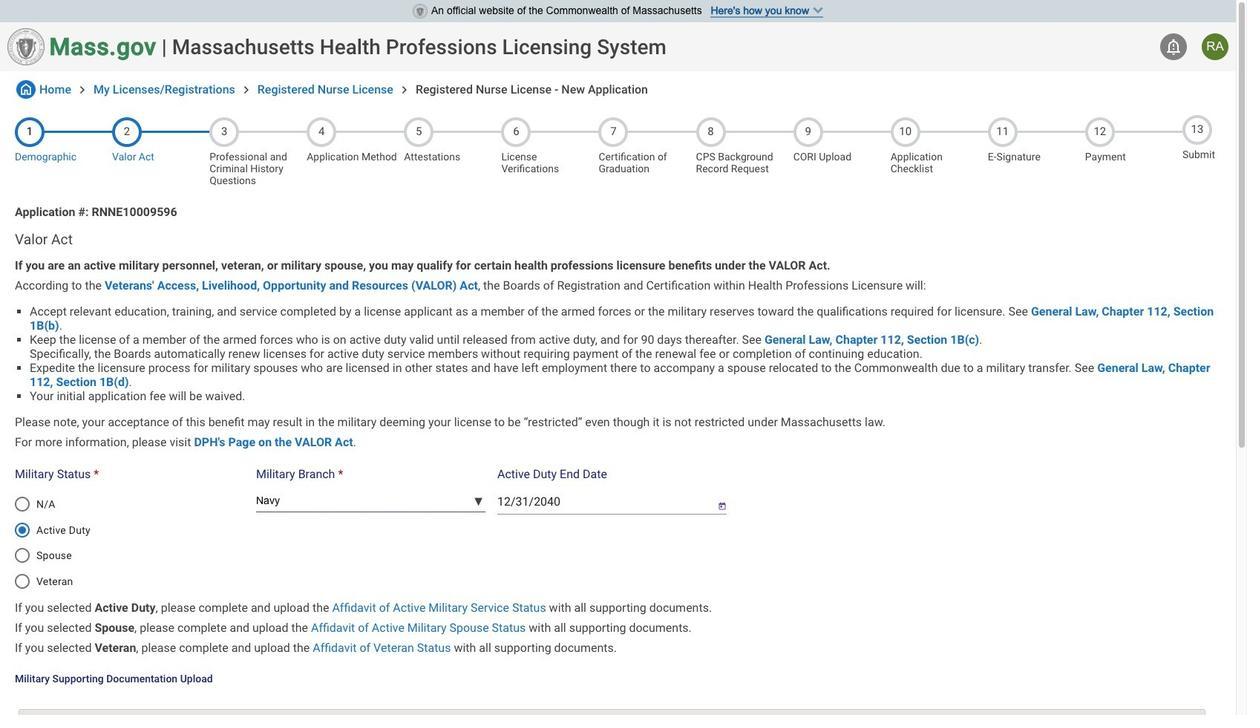 Task type: describe. For each thing, give the bounding box(es) containing it.
0 horizontal spatial no color image
[[16, 80, 36, 99]]

massachusetts state seal image
[[413, 4, 428, 19]]



Task type: locate. For each thing, give the bounding box(es) containing it.
2 horizontal spatial no color image
[[397, 82, 412, 97]]

1 vertical spatial no color image
[[75, 82, 90, 97]]

no color image
[[1166, 38, 1183, 56], [75, 82, 90, 97]]

option group
[[6, 486, 252, 600]]

1 horizontal spatial no color image
[[1166, 38, 1183, 56]]

1 vertical spatial heading
[[15, 231, 1222, 248]]

0 horizontal spatial no color image
[[75, 82, 90, 97]]

no color image
[[16, 80, 36, 99], [239, 82, 254, 97], [397, 82, 412, 97]]

0 vertical spatial no color image
[[1166, 38, 1183, 56]]

0 vertical spatial heading
[[172, 35, 667, 59]]

None field
[[498, 489, 706, 515]]

massachusetts state seal image
[[7, 28, 45, 65]]

heading
[[172, 35, 667, 59], [15, 231, 1222, 248]]

1 horizontal spatial no color image
[[239, 82, 254, 97]]



